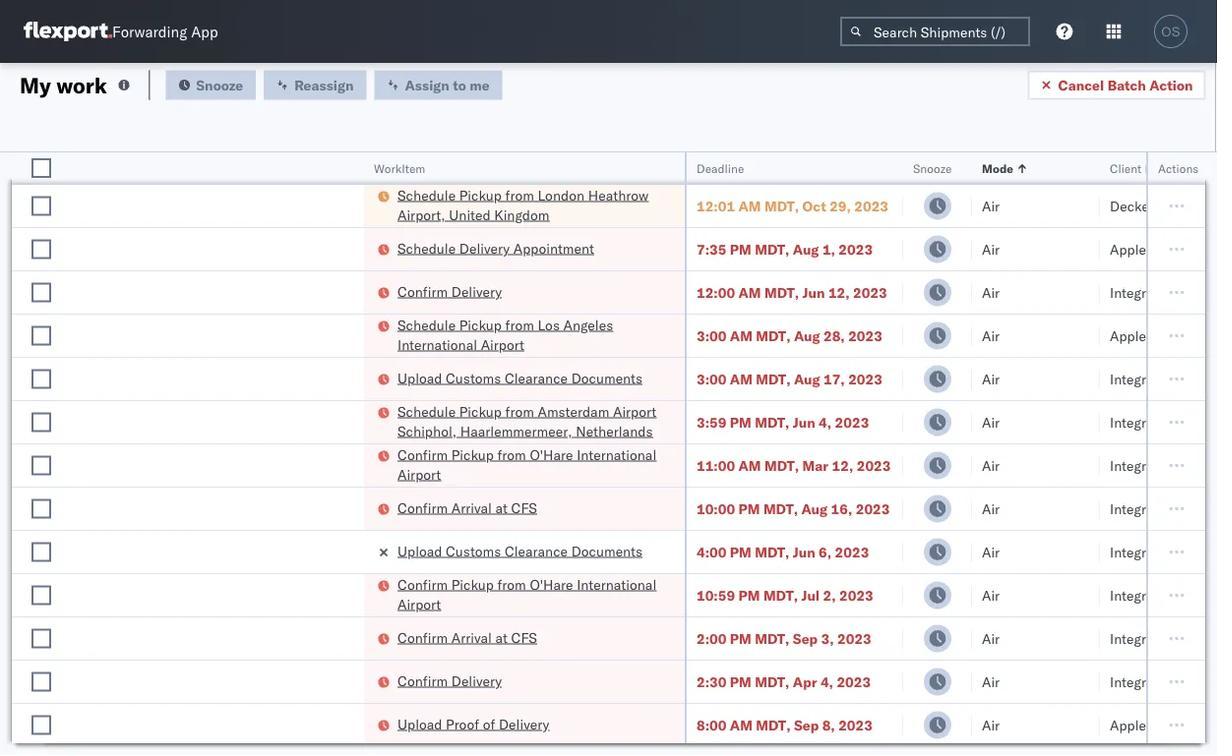 Task type: locate. For each thing, give the bounding box(es) containing it.
am down 12:00
[[730, 327, 753, 344]]

3 integration test a from the top
[[1110, 414, 1217, 431]]

1 vertical spatial jun
[[793, 414, 816, 431]]

2023 right "2,"
[[840, 587, 874, 604]]

jun
[[803, 284, 825, 301], [793, 414, 816, 431], [793, 544, 816, 561]]

delivery right of
[[499, 716, 549, 733]]

2023 right 8, on the bottom right of page
[[839, 717, 873, 734]]

2 vertical spatial international
[[577, 576, 657, 593]]

1 vertical spatial o'hare
[[530, 576, 573, 593]]

documents inside button
[[571, 370, 643, 387]]

0 vertical spatial upload customs clearance documents link
[[398, 369, 643, 388]]

test for 2:00 pm mdt, sep 3, 2023
[[1182, 630, 1208, 648]]

3 integration from the top
[[1110, 414, 1178, 431]]

3 storage from the top
[[1172, 717, 1217, 734]]

schedule pickup from london heathrow airport, united kingdom
[[398, 186, 649, 223]]

schedule inside schedule pickup from london heathrow airport, united kingdom
[[398, 186, 456, 204]]

2 storage from the top
[[1172, 327, 1217, 344]]

pm for 7:35
[[730, 241, 752, 258]]

0 vertical spatial confirm delivery button
[[398, 282, 502, 304]]

pickup for united
[[459, 186, 502, 204]]

mdt, for 3:59 pm mdt, jun 4, 2023
[[755, 414, 790, 431]]

air for 12:01 am mdt, oct 29, 2023
[[982, 197, 1000, 215]]

upload for 8:00 am mdt, sep 8, 2023
[[398, 716, 442, 733]]

0 vertical spatial arrival
[[451, 499, 492, 517]]

confirm arrival at cfs button for 2:00 pm mdt, sep 3, 2023
[[398, 628, 537, 650]]

test for 12:00 am mdt, jun 12, 2023
[[1182, 284, 1208, 301]]

confirm arrival at cfs link up proof
[[398, 628, 537, 648]]

snooze
[[913, 161, 952, 176]]

1 o'hare from the top
[[530, 446, 573, 464]]

0 vertical spatial apple
[[1110, 241, 1147, 258]]

integration for 3:00 am mdt, aug 17, 2023
[[1110, 371, 1178, 388]]

1 vertical spatial storage
[[1172, 327, 1217, 344]]

1 vertical spatial apple so storage
[[1110, 327, 1217, 344]]

2:30 pm mdt, apr 4, 2023
[[697, 674, 871, 691]]

confirm delivery button up proof
[[398, 672, 502, 693]]

mdt, up 2:30 pm mdt, apr 4, 2023 on the bottom of page
[[755, 630, 790, 648]]

0 vertical spatial confirm pickup from o'hare international airport button
[[398, 445, 659, 487]]

0 vertical spatial confirm delivery link
[[398, 282, 502, 302]]

sep for 3,
[[793, 630, 818, 648]]

confirm delivery link
[[398, 282, 502, 302], [398, 672, 502, 691]]

6,
[[819, 544, 832, 561]]

12, up 28,
[[829, 284, 850, 301]]

28,
[[824, 327, 845, 344]]

pickup inside schedule pickup from amsterdam airport schiphol, haarlemmermeer, netherlands
[[459, 403, 502, 420]]

confirm arrival at cfs button
[[398, 498, 537, 520], [398, 628, 537, 650]]

0 vertical spatial clearance
[[505, 370, 568, 387]]

7 air from the top
[[982, 457, 1000, 474]]

mdt, up the 12:00 am mdt, jun 12, 2023
[[755, 241, 790, 258]]

mdt, left the mar
[[765, 457, 799, 474]]

jun left 6, on the right of the page
[[793, 544, 816, 561]]

am right 12:00
[[739, 284, 761, 301]]

mdt, left oct
[[765, 197, 799, 215]]

8 integration test a from the top
[[1110, 630, 1217, 648]]

apple so storage
[[1110, 241, 1217, 258], [1110, 327, 1217, 344], [1110, 717, 1217, 734]]

mdt, left the 'jul'
[[764, 587, 798, 604]]

schedule inside schedule pickup from amsterdam airport schiphol, haarlemmermeer, netherlands
[[398, 403, 456, 420]]

0 vertical spatial customs
[[446, 370, 501, 387]]

1 vertical spatial sep
[[794, 717, 819, 734]]

london
[[538, 186, 585, 204]]

pm right 10:59
[[739, 587, 760, 604]]

mdt, for 7:35 pm mdt, aug 1, 2023
[[755, 241, 790, 258]]

2 vertical spatial jun
[[793, 544, 816, 561]]

6 integration from the top
[[1110, 544, 1178, 561]]

my work
[[20, 71, 107, 98]]

at up upload proof of delivery
[[496, 629, 508, 647]]

7 test from the top
[[1182, 587, 1208, 604]]

clearance inside button
[[505, 370, 568, 387]]

pickup inside schedule pickup from los angeles international airport
[[459, 316, 502, 334]]

confirm for second confirm delivery button from the top of the page
[[398, 673, 448, 690]]

None checkbox
[[31, 158, 51, 178], [31, 196, 51, 216], [31, 326, 51, 346], [31, 413, 51, 433], [31, 456, 51, 476], [31, 586, 51, 606], [31, 716, 51, 736], [31, 158, 51, 178], [31, 196, 51, 216], [31, 326, 51, 346], [31, 413, 51, 433], [31, 456, 51, 476], [31, 586, 51, 606], [31, 716, 51, 736]]

1 confirm pickup from o'hare international airport from the top
[[398, 446, 657, 483]]

confirm pickup from o'hare international airport
[[398, 446, 657, 483], [398, 576, 657, 613]]

2023 for 10:00 pm mdt, aug 16, 2023
[[856, 500, 890, 518]]

pm for 3:59
[[730, 414, 752, 431]]

1 confirm pickup from o'hare international airport button from the top
[[398, 445, 659, 487]]

pm right "4:00"
[[730, 544, 752, 561]]

am up 3:59 pm mdt, jun 4, 2023
[[730, 371, 753, 388]]

1 vertical spatial 4,
[[821, 674, 834, 691]]

5 integration test a from the top
[[1110, 500, 1217, 518]]

pm right the 7:35
[[730, 241, 752, 258]]

3 schedule from the top
[[398, 316, 456, 334]]

0 vertical spatial confirm arrival at cfs
[[398, 499, 537, 517]]

confirm arrival at cfs for 2:00 pm mdt, sep 3, 2023
[[398, 629, 537, 647]]

1 documents from the top
[[571, 370, 643, 387]]

delivery up upload proof of delivery
[[451, 673, 502, 690]]

4 air from the top
[[982, 327, 1000, 344]]

confirm arrival at cfs button up proof
[[398, 628, 537, 650]]

5 integration from the top
[[1110, 500, 1178, 518]]

am for 11:00 am mdt, mar 12, 2023
[[739, 457, 761, 474]]

mdt, up 4:00 pm mdt, jun 6, 2023
[[764, 500, 798, 518]]

pm
[[730, 241, 752, 258], [730, 414, 752, 431], [739, 500, 760, 518], [730, 544, 752, 561], [739, 587, 760, 604], [730, 630, 752, 648], [730, 674, 752, 691]]

pm right 10:00
[[739, 500, 760, 518]]

2 vertical spatial upload
[[398, 716, 442, 733]]

a for 2:30 pm mdt, apr 4, 2023
[[1211, 674, 1217, 691]]

0 vertical spatial international
[[398, 336, 477, 353]]

2 confirm arrival at cfs button from the top
[[398, 628, 537, 650]]

2 o'hare from the top
[[530, 576, 573, 593]]

am right 8:00
[[730, 717, 753, 734]]

1 customs from the top
[[446, 370, 501, 387]]

2023 right 6, on the right of the page
[[835, 544, 869, 561]]

1 vertical spatial clearance
[[505, 543, 568, 560]]

integration test a for 4:00 pm mdt, jun 6, 2023
[[1110, 544, 1217, 561]]

upload proof of delivery button
[[398, 715, 549, 737]]

confirm
[[398, 283, 448, 300], [398, 446, 448, 464], [398, 499, 448, 517], [398, 576, 448, 593], [398, 629, 448, 647], [398, 673, 448, 690]]

customs
[[446, 370, 501, 387], [446, 543, 501, 560]]

6 integration test a from the top
[[1110, 544, 1217, 561]]

2 a from the top
[[1211, 371, 1217, 388]]

1 vertical spatial arrival
[[451, 629, 492, 647]]

2 vertical spatial apple so storage
[[1110, 717, 1217, 734]]

0 vertical spatial 12,
[[829, 284, 850, 301]]

arrival up upload proof of delivery
[[451, 629, 492, 647]]

storage for 7:35 pm mdt, aug 1, 2023
[[1172, 241, 1217, 258]]

schedule pickup from amsterdam airport schiphol, haarlemmermeer, netherlands link
[[398, 402, 659, 441]]

12, right the mar
[[832, 457, 854, 474]]

integration test a
[[1110, 284, 1217, 301], [1110, 371, 1217, 388], [1110, 414, 1217, 431], [1110, 457, 1217, 474], [1110, 500, 1217, 518], [1110, 544, 1217, 561], [1110, 587, 1217, 604], [1110, 630, 1217, 648], [1110, 674, 1217, 691]]

aug left 16,
[[802, 500, 828, 518]]

2 test from the top
[[1182, 371, 1208, 388]]

8 a from the top
[[1211, 630, 1217, 648]]

5 confirm from the top
[[398, 629, 448, 647]]

12:00 am mdt, jun 12, 2023
[[697, 284, 888, 301]]

confirm arrival at cfs button down schiphol,
[[398, 498, 537, 520]]

2 confirm pickup from o'hare international airport link from the top
[[398, 575, 659, 615]]

1 vertical spatial confirm delivery
[[398, 673, 502, 690]]

1 vertical spatial confirm delivery link
[[398, 672, 502, 691]]

jun for 4,
[[793, 414, 816, 431]]

0 vertical spatial sep
[[793, 630, 818, 648]]

so
[[1150, 241, 1169, 258], [1150, 327, 1169, 344], [1150, 717, 1169, 734]]

airport,
[[398, 206, 445, 223]]

upload customs clearance documents
[[398, 370, 643, 387], [398, 543, 643, 560]]

2 cfs from the top
[[511, 629, 537, 647]]

9 a from the top
[[1211, 674, 1217, 691]]

13 air from the top
[[982, 717, 1000, 734]]

0 vertical spatial upload
[[398, 370, 442, 387]]

1 apple so storage from the top
[[1110, 241, 1217, 258]]

name
[[1145, 161, 1176, 176]]

confirm arrival at cfs link
[[398, 498, 537, 518], [398, 628, 537, 648]]

1 vertical spatial 12,
[[832, 457, 854, 474]]

2:00
[[697, 630, 727, 648]]

integration test a for 12:00 am mdt, jun 12, 2023
[[1110, 284, 1217, 301]]

2 schedule from the top
[[398, 240, 456, 257]]

2 customs from the top
[[446, 543, 501, 560]]

confirm delivery link up proof
[[398, 672, 502, 691]]

schedule pickup from london heathrow airport, united kingdom link
[[398, 186, 659, 225]]

mdt, down the 7:35 pm mdt, aug 1, 2023
[[765, 284, 799, 301]]

5 test from the top
[[1182, 500, 1208, 518]]

amsterdam
[[538, 403, 610, 420]]

delivery down schedule delivery appointment button
[[451, 283, 502, 300]]

from inside schedule pickup from amsterdam airport schiphol, haarlemmermeer, netherlands
[[505, 403, 534, 420]]

1 vertical spatial documents
[[571, 543, 643, 560]]

2 vertical spatial apple
[[1110, 717, 1147, 734]]

kingdom
[[494, 206, 550, 223]]

5 a from the top
[[1211, 500, 1217, 518]]

pm right 2:00
[[730, 630, 752, 648]]

pm right 2:30 on the right bottom of the page
[[730, 674, 752, 691]]

air for 7:35 pm mdt, aug 1, 2023
[[982, 241, 1000, 258]]

1 arrival from the top
[[451, 499, 492, 517]]

0 vertical spatial so
[[1150, 241, 1169, 258]]

1 vertical spatial apple
[[1110, 327, 1147, 344]]

sep
[[793, 630, 818, 648], [794, 717, 819, 734]]

0 vertical spatial 3:00
[[697, 327, 727, 344]]

apple so storage for 3:00 am mdt, aug 28, 2023
[[1110, 327, 1217, 344]]

integration test a for 3:00 am mdt, aug 17, 2023
[[1110, 371, 1217, 388]]

2023
[[855, 197, 889, 215], [839, 241, 873, 258], [853, 284, 888, 301], [848, 327, 883, 344], [848, 371, 883, 388], [835, 414, 869, 431], [857, 457, 891, 474], [856, 500, 890, 518], [835, 544, 869, 561], [840, 587, 874, 604], [838, 630, 872, 648], [837, 674, 871, 691], [839, 717, 873, 734]]

a for 2:00 pm mdt, sep 3, 2023
[[1211, 630, 1217, 648]]

from inside schedule pickup from london heathrow airport, united kingdom
[[505, 186, 534, 204]]

9 integration from the top
[[1110, 674, 1178, 691]]

2023 up 3:00 am mdt, aug 28, 2023
[[853, 284, 888, 301]]

integration test a for 11:00 am mdt, mar 12, 2023
[[1110, 457, 1217, 474]]

6 a from the top
[[1211, 544, 1217, 561]]

2 confirm delivery from the top
[[398, 673, 502, 690]]

apple so storage for 7:35 pm mdt, aug 1, 2023
[[1110, 241, 1217, 258]]

schedule delivery appointment button
[[398, 239, 594, 260]]

am
[[739, 197, 761, 215], [739, 284, 761, 301], [730, 327, 753, 344], [730, 371, 753, 388], [739, 457, 761, 474], [730, 717, 753, 734]]

1 integration test a from the top
[[1110, 284, 1217, 301]]

3:00 up 3:59
[[697, 371, 727, 388]]

delivery inside button
[[459, 240, 510, 257]]

workitem button
[[364, 156, 665, 176]]

upload inside button
[[398, 716, 442, 733]]

1 upload from the top
[[398, 370, 442, 387]]

cfs
[[511, 499, 537, 517], [511, 629, 537, 647]]

delivery for second confirm delivery button from the top of the page
[[451, 673, 502, 690]]

0 vertical spatial cfs
[[511, 499, 537, 517]]

a for 4:00 pm mdt, jun 6, 2023
[[1211, 544, 1217, 561]]

2023 right the mar
[[857, 457, 891, 474]]

delivery down united
[[459, 240, 510, 257]]

mar
[[803, 457, 829, 474]]

1 vertical spatial customs
[[446, 543, 501, 560]]

from
[[505, 186, 534, 204], [505, 316, 534, 334], [505, 403, 534, 420], [498, 446, 526, 464], [498, 576, 526, 593]]

integration test a for 10:59 pm mdt, jul 2, 2023
[[1110, 587, 1217, 604]]

0 vertical spatial confirm pickup from o'hare international airport link
[[398, 445, 659, 485]]

confirm for confirm arrival at cfs button for 10:00 pm mdt, aug 16, 2023
[[398, 499, 448, 517]]

7 a from the top
[[1211, 587, 1217, 604]]

2:00 pm mdt, sep 3, 2023
[[697, 630, 872, 648]]

aug left the 17, on the right
[[794, 371, 820, 388]]

1 vertical spatial at
[[496, 629, 508, 647]]

0 vertical spatial apple so storage
[[1110, 241, 1217, 258]]

2023 for 7:35 pm mdt, aug 1, 2023
[[839, 241, 873, 258]]

4,
[[819, 414, 832, 431], [821, 674, 834, 691]]

1 vertical spatial upload
[[398, 543, 442, 560]]

0 vertical spatial at
[[496, 499, 508, 517]]

1 upload customs clearance documents from the top
[[398, 370, 643, 387]]

delivery
[[459, 240, 510, 257], [451, 283, 502, 300], [451, 673, 502, 690], [499, 716, 549, 733]]

3:59
[[697, 414, 727, 431]]

aug left 1,
[[793, 241, 819, 258]]

integration for 2:30 pm mdt, apr 4, 2023
[[1110, 674, 1178, 691]]

clearance
[[505, 370, 568, 387], [505, 543, 568, 560]]

2023 down the 17, on the right
[[835, 414, 869, 431]]

1 apple from the top
[[1110, 241, 1147, 258]]

2 confirm delivery button from the top
[[398, 672, 502, 693]]

2023 right apr
[[837, 674, 871, 691]]

2 apple from the top
[[1110, 327, 1147, 344]]

0 vertical spatial confirm pickup from o'hare international airport
[[398, 446, 657, 483]]

apple so storage for 8:00 am mdt, sep 8, 2023
[[1110, 717, 1217, 734]]

from inside schedule pickup from los angeles international airport
[[505, 316, 534, 334]]

confirm arrival at cfs link down schiphol,
[[398, 498, 537, 518]]

1 confirm from the top
[[398, 283, 448, 300]]

mdt, down 3:00 am mdt, aug 17, 2023
[[755, 414, 790, 431]]

arrival down schiphol,
[[451, 499, 492, 517]]

1 confirm delivery from the top
[[398, 283, 502, 300]]

a for 3:00 am mdt, aug 17, 2023
[[1211, 371, 1217, 388]]

air for 2:00 pm mdt, sep 3, 2023
[[982, 630, 1000, 648]]

confirm delivery button
[[398, 282, 502, 304], [398, 672, 502, 693]]

aug left 28,
[[794, 327, 820, 344]]

5 resize handle column header from the left
[[1077, 153, 1100, 756]]

4, right apr
[[821, 674, 834, 691]]

upload proof of delivery link
[[398, 715, 549, 735]]

12, for jun
[[829, 284, 850, 301]]

mdt, left apr
[[755, 674, 790, 691]]

a for 10:59 pm mdt, jul 2, 2023
[[1211, 587, 1217, 604]]

4 schedule from the top
[[398, 403, 456, 420]]

storage for 3:00 am mdt, aug 28, 2023
[[1172, 327, 1217, 344]]

arrival
[[451, 499, 492, 517], [451, 629, 492, 647]]

1 test from the top
[[1182, 284, 1208, 301]]

1 vertical spatial confirm arrival at cfs link
[[398, 628, 537, 648]]

4, for jun
[[819, 414, 832, 431]]

1 schedule from the top
[[398, 186, 456, 204]]

4 confirm from the top
[[398, 576, 448, 593]]

action
[[1150, 76, 1193, 93]]

mdt, for 11:00 am mdt, mar 12, 2023
[[765, 457, 799, 474]]

2 confirm arrival at cfs link from the top
[[398, 628, 537, 648]]

2 confirm from the top
[[398, 446, 448, 464]]

1 at from the top
[[496, 499, 508, 517]]

pickup inside schedule pickup from london heathrow airport, united kingdom
[[459, 186, 502, 204]]

11 air from the top
[[982, 630, 1000, 648]]

2 vertical spatial storage
[[1172, 717, 1217, 734]]

jun up 11:00 am mdt, mar 12, 2023
[[793, 414, 816, 431]]

3 test from the top
[[1182, 414, 1208, 431]]

1 vertical spatial confirm pickup from o'hare international airport
[[398, 576, 657, 613]]

1 confirm arrival at cfs link from the top
[[398, 498, 537, 518]]

at
[[496, 499, 508, 517], [496, 629, 508, 647]]

2 arrival from the top
[[451, 629, 492, 647]]

1 cfs from the top
[[511, 499, 537, 517]]

resize handle column header
[[341, 153, 364, 756], [661, 153, 685, 756], [880, 153, 903, 756], [949, 153, 972, 756], [1077, 153, 1100, 756], [1182, 153, 1206, 756]]

None checkbox
[[31, 240, 51, 259], [31, 283, 51, 303], [31, 370, 51, 389], [31, 499, 51, 519], [31, 543, 51, 562], [31, 629, 51, 649], [31, 673, 51, 692], [31, 240, 51, 259], [31, 283, 51, 303], [31, 370, 51, 389], [31, 499, 51, 519], [31, 543, 51, 562], [31, 629, 51, 649], [31, 673, 51, 692]]

aug for 17,
[[794, 371, 820, 388]]

pm right 3:59
[[730, 414, 752, 431]]

am right 11:00
[[739, 457, 761, 474]]

6 test from the top
[[1182, 544, 1208, 561]]

9 air from the top
[[982, 544, 1000, 561]]

jun down 1,
[[803, 284, 825, 301]]

mdt, up 3:59 pm mdt, jun 4, 2023
[[756, 371, 791, 388]]

9 test from the top
[[1182, 674, 1208, 691]]

cfs for 2:00 pm mdt, sep 3, 2023
[[511, 629, 537, 647]]

confirm delivery up proof
[[398, 673, 502, 690]]

mdt, up "10:59 pm mdt, jul 2, 2023"
[[755, 544, 790, 561]]

air for 11:00 am mdt, mar 12, 2023
[[982, 457, 1000, 474]]

2 confirm arrival at cfs from the top
[[398, 629, 537, 647]]

upload inside button
[[398, 370, 442, 387]]

sep left 8, on the bottom right of page
[[794, 717, 819, 734]]

confirm arrival at cfs up proof
[[398, 629, 537, 647]]

confirm arrival at cfs down schiphol,
[[398, 499, 537, 517]]

12, for mar
[[832, 457, 854, 474]]

8 test from the top
[[1182, 630, 1208, 648]]

2023 for 3:00 am mdt, aug 28, 2023
[[848, 327, 883, 344]]

1 vertical spatial confirm arrival at cfs button
[[398, 628, 537, 650]]

sep left 3, on the right
[[793, 630, 818, 648]]

2 confirm pickup from o'hare international airport button from the top
[[398, 575, 659, 617]]

2 upload customs clearance documents link from the top
[[398, 542, 643, 561]]

mdt, up 3:00 am mdt, aug 17, 2023
[[756, 327, 791, 344]]

storage
[[1172, 241, 1217, 258], [1172, 327, 1217, 344], [1172, 717, 1217, 734]]

1 so from the top
[[1150, 241, 1169, 258]]

confirm pickup from o'hare international airport link
[[398, 445, 659, 485], [398, 575, 659, 615]]

6 confirm from the top
[[398, 673, 448, 690]]

confirm delivery
[[398, 283, 502, 300], [398, 673, 502, 690]]

1 integration from the top
[[1110, 284, 1178, 301]]

7 integration test a from the top
[[1110, 587, 1217, 604]]

schedule pickup from los angeles international airport link
[[398, 315, 659, 355]]

pickup
[[459, 186, 502, 204], [459, 316, 502, 334], [459, 403, 502, 420], [451, 446, 494, 464], [451, 576, 494, 593]]

8 air from the top
[[982, 500, 1000, 518]]

mode button
[[972, 156, 1081, 176]]

7 integration from the top
[[1110, 587, 1178, 604]]

international for 10:59 pm mdt, jul 2, 2023
[[577, 576, 657, 593]]

2 air from the top
[[982, 241, 1000, 258]]

confirm delivery for first confirm delivery link from the bottom of the page
[[398, 673, 502, 690]]

apple
[[1110, 241, 1147, 258], [1110, 327, 1147, 344], [1110, 717, 1147, 734]]

integration for 10:00 pm mdt, aug 16, 2023
[[1110, 500, 1178, 518]]

3:00 down 12:00
[[697, 327, 727, 344]]

2 apple so storage from the top
[[1110, 327, 1217, 344]]

aug
[[793, 241, 819, 258], [794, 327, 820, 344], [794, 371, 820, 388], [802, 500, 828, 518]]

integration
[[1110, 284, 1178, 301], [1110, 371, 1178, 388], [1110, 414, 1178, 431], [1110, 457, 1178, 474], [1110, 500, 1178, 518], [1110, 544, 1178, 561], [1110, 587, 1178, 604], [1110, 630, 1178, 648], [1110, 674, 1178, 691]]

confirm for 1st confirm delivery button from the top
[[398, 283, 448, 300]]

so for 3:00 am mdt, aug 28, 2023
[[1150, 327, 1169, 344]]

1 vertical spatial confirm delivery button
[[398, 672, 502, 693]]

0 vertical spatial storage
[[1172, 241, 1217, 258]]

1 vertical spatial upload customs clearance documents
[[398, 543, 643, 560]]

confirm pickup from o'hare international airport link for 10:59
[[398, 575, 659, 615]]

0 vertical spatial confirm delivery
[[398, 283, 502, 300]]

3 air from the top
[[982, 284, 1000, 301]]

1 confirm pickup from o'hare international airport link from the top
[[398, 445, 659, 485]]

10:59
[[697, 587, 735, 604]]

12 air from the top
[[982, 674, 1000, 691]]

am for 8:00 am mdt, sep 8, 2023
[[730, 717, 753, 734]]

2023 for 3:00 am mdt, aug 17, 2023
[[848, 371, 883, 388]]

mdt, for 12:01 am mdt, oct 29, 2023
[[765, 197, 799, 215]]

so for 8:00 am mdt, sep 8, 2023
[[1150, 717, 1169, 734]]

at down haarlemmermeer,
[[496, 499, 508, 517]]

deadline
[[697, 161, 744, 176]]

customs inside button
[[446, 370, 501, 387]]

confirm delivery link down schedule delivery appointment button
[[398, 282, 502, 302]]

2023 right 16,
[[856, 500, 890, 518]]

5 air from the top
[[982, 371, 1000, 388]]

0 vertical spatial upload customs clearance documents
[[398, 370, 643, 387]]

airport inside schedule pickup from los angeles international airport
[[481, 336, 525, 353]]

2023 right 29, in the top right of the page
[[855, 197, 889, 215]]

7:35
[[697, 241, 727, 258]]

1 3:00 from the top
[[697, 327, 727, 344]]

1 vertical spatial upload customs clearance documents link
[[398, 542, 643, 561]]

2 so from the top
[[1150, 327, 1169, 344]]

1 vertical spatial confirm pickup from o'hare international airport button
[[398, 575, 659, 617]]

0 vertical spatial jun
[[803, 284, 825, 301]]

o'hare for 11:00 am mdt, mar 12, 2023
[[530, 446, 573, 464]]

2023 for 8:00 am mdt, sep 8, 2023
[[839, 717, 873, 734]]

0 vertical spatial confirm arrival at cfs link
[[398, 498, 537, 518]]

a for 12:00 am mdt, jun 12, 2023
[[1211, 284, 1217, 301]]

confirm for confirm arrival at cfs button associated with 2:00 pm mdt, sep 3, 2023
[[398, 629, 448, 647]]

12,
[[829, 284, 850, 301], [832, 457, 854, 474]]

1 vertical spatial international
[[577, 446, 657, 464]]

air
[[982, 197, 1000, 215], [982, 241, 1000, 258], [982, 284, 1000, 301], [982, 327, 1000, 344], [982, 371, 1000, 388], [982, 414, 1000, 431], [982, 457, 1000, 474], [982, 500, 1000, 518], [982, 544, 1000, 561], [982, 587, 1000, 604], [982, 630, 1000, 648], [982, 674, 1000, 691], [982, 717, 1000, 734]]

0 vertical spatial documents
[[571, 370, 643, 387]]

am right 12:01
[[739, 197, 761, 215]]

4 integration test a from the top
[[1110, 457, 1217, 474]]

1 vertical spatial confirm pickup from o'hare international airport link
[[398, 575, 659, 615]]

airport inside schedule pickup from amsterdam airport schiphol, haarlemmermeer, netherlands
[[613, 403, 657, 420]]

o'hare
[[530, 446, 573, 464], [530, 576, 573, 593]]

apple for 8:00 am mdt, sep 8, 2023
[[1110, 717, 1147, 734]]

2 vertical spatial so
[[1150, 717, 1169, 734]]

1 confirm arrival at cfs from the top
[[398, 499, 537, 517]]

0 vertical spatial confirm arrival at cfs button
[[398, 498, 537, 520]]

2 integration test a from the top
[[1110, 371, 1217, 388]]

1 air from the top
[[982, 197, 1000, 215]]

1 vertical spatial confirm arrival at cfs
[[398, 629, 537, 647]]

10 air from the top
[[982, 587, 1000, 604]]

2023 right 28,
[[848, 327, 883, 344]]

4, down the 17, on the right
[[819, 414, 832, 431]]

integration test a for 3:59 pm mdt, jun 4, 2023
[[1110, 414, 1217, 431]]

3 apple so storage from the top
[[1110, 717, 1217, 734]]

sep for 8,
[[794, 717, 819, 734]]

1 vertical spatial 3:00
[[697, 371, 727, 388]]

pm for 10:59
[[739, 587, 760, 604]]

mdt, down 2:30 pm mdt, apr 4, 2023 on the bottom of page
[[756, 717, 791, 734]]

3 upload from the top
[[398, 716, 442, 733]]

1,
[[823, 241, 835, 258]]

2023 right the 17, on the right
[[848, 371, 883, 388]]

2023 right 3, on the right
[[838, 630, 872, 648]]

0 vertical spatial o'hare
[[530, 446, 573, 464]]

integration for 3:59 pm mdt, jun 4, 2023
[[1110, 414, 1178, 431]]

am for 12:01 am mdt, oct 29, 2023
[[739, 197, 761, 215]]

1 clearance from the top
[[505, 370, 568, 387]]

confirm delivery button down schedule delivery appointment button
[[398, 282, 502, 304]]

2 at from the top
[[496, 629, 508, 647]]

1 vertical spatial cfs
[[511, 629, 537, 647]]

am for 3:00 am mdt, aug 28, 2023
[[730, 327, 753, 344]]

2023 right 1,
[[839, 241, 873, 258]]

oct
[[803, 197, 826, 215]]

schedule inside schedule pickup from los angeles international airport
[[398, 316, 456, 334]]

4 a from the top
[[1211, 457, 1217, 474]]

1 vertical spatial so
[[1150, 327, 1169, 344]]

6 air from the top
[[982, 414, 1000, 431]]

4 integration from the top
[[1110, 457, 1178, 474]]

1 a from the top
[[1211, 284, 1217, 301]]

upload
[[398, 370, 442, 387], [398, 543, 442, 560], [398, 716, 442, 733]]

3:00
[[697, 327, 727, 344], [697, 371, 727, 388]]

0 vertical spatial 4,
[[819, 414, 832, 431]]

confirm delivery down schedule delivery appointment button
[[398, 283, 502, 300]]



Task type: vqa. For each thing, say whether or not it's contained in the screenshot.
TEST associated with 3:00 AM MDT, Aug 17, 2023
yes



Task type: describe. For each thing, give the bounding box(es) containing it.
4, for apr
[[821, 674, 834, 691]]

flexport. image
[[24, 22, 112, 41]]

forwarding app
[[112, 22, 218, 41]]

1 upload customs clearance documents link from the top
[[398, 369, 643, 388]]

upload customs clearance documents button
[[398, 369, 643, 390]]

air for 4:00 pm mdt, jun 6, 2023
[[982, 544, 1000, 561]]

2 confirm delivery link from the top
[[398, 672, 502, 691]]

air for 10:00 pm mdt, aug 16, 2023
[[982, 500, 1000, 518]]

of
[[483, 716, 495, 733]]

upload proof of delivery
[[398, 716, 549, 733]]

2023 for 12:01 am mdt, oct 29, 2023
[[855, 197, 889, 215]]

6 resize handle column header from the left
[[1182, 153, 1206, 756]]

united
[[449, 206, 491, 223]]

at for 2:00 pm mdt, sep 3, 2023
[[496, 629, 508, 647]]

delivery for 1st confirm delivery button from the top
[[451, 283, 502, 300]]

pickup for haarlemmermeer,
[[459, 403, 502, 420]]

confirm pickup from o'hare international airport for 10:59 pm mdt, jul 2, 2023
[[398, 576, 657, 613]]

test for 3:59 pm mdt, jun 4, 2023
[[1182, 414, 1208, 431]]

2023 for 3:59 pm mdt, jun 4, 2023
[[835, 414, 869, 431]]

4 resize handle column header from the left
[[949, 153, 972, 756]]

confirm arrival at cfs for 10:00 pm mdt, aug 16, 2023
[[398, 499, 537, 517]]

10:00 pm mdt, aug 16, 2023
[[697, 500, 890, 518]]

international inside schedule pickup from los angeles international airport
[[398, 336, 477, 353]]

confirm for confirm pickup from o'hare international airport button related to 11:00 am mdt, mar 12, 2023
[[398, 446, 448, 464]]

schedule pickup from los angeles international airport button
[[398, 315, 659, 357]]

integration test a for 2:00 pm mdt, sep 3, 2023
[[1110, 630, 1217, 648]]

batch
[[1108, 76, 1146, 93]]

mdt, for 10:59 pm mdt, jul 2, 2023
[[764, 587, 798, 604]]

schedule pickup from los angeles international airport
[[398, 316, 613, 353]]

from for airport
[[505, 316, 534, 334]]

my
[[20, 71, 51, 98]]

2:30
[[697, 674, 727, 691]]

3:00 for 3:00 am mdt, aug 17, 2023
[[697, 371, 727, 388]]

mdt, for 4:00 pm mdt, jun 6, 2023
[[755, 544, 790, 561]]

confirm delivery for 2nd confirm delivery link from the bottom of the page
[[398, 283, 502, 300]]

schedule for schedule pickup from london heathrow airport, united kingdom
[[398, 186, 456, 204]]

air for 2:30 pm mdt, apr 4, 2023
[[982, 674, 1000, 691]]

macau
[[1165, 197, 1207, 215]]

test for 4:00 pm mdt, jun 6, 2023
[[1182, 544, 1208, 561]]

upload for 3:00 am mdt, aug 17, 2023
[[398, 370, 442, 387]]

2 upload from the top
[[398, 543, 442, 560]]

integration for 2:00 pm mdt, sep 3, 2023
[[1110, 630, 1178, 648]]

integration for 12:00 am mdt, jun 12, 2023
[[1110, 284, 1178, 301]]

pm for 10:00
[[739, 500, 760, 518]]

schedule delivery appointment
[[398, 240, 594, 257]]

deadline button
[[687, 156, 884, 176]]

4:00
[[697, 544, 727, 561]]

2023 for 10:59 pm mdt, jul 2, 2023
[[840, 587, 874, 604]]

os
[[1162, 24, 1181, 39]]

3:00 am mdt, aug 28, 2023
[[697, 327, 883, 344]]

3:59 pm mdt, jun 4, 2023
[[697, 414, 869, 431]]

schedule delivery appointment link
[[398, 239, 594, 258]]

7:35 pm mdt, aug 1, 2023
[[697, 241, 873, 258]]

1 resize handle column header from the left
[[341, 153, 364, 756]]

deckers macau l
[[1110, 197, 1217, 215]]

1 confirm delivery link from the top
[[398, 282, 502, 302]]

3 resize handle column header from the left
[[880, 153, 903, 756]]

8,
[[822, 717, 835, 734]]

client name
[[1110, 161, 1176, 176]]

mdt, for 8:00 am mdt, sep 8, 2023
[[756, 717, 791, 734]]

a for 10:00 pm mdt, aug 16, 2023
[[1211, 500, 1217, 518]]

schedule pickup from amsterdam airport schiphol, haarlemmermeer, netherlands button
[[398, 402, 659, 443]]

work
[[56, 71, 107, 98]]

11:00
[[697, 457, 735, 474]]

4:00 pm mdt, jun 6, 2023
[[697, 544, 869, 561]]

l
[[1210, 197, 1217, 215]]

schedule pickup from amsterdam airport schiphol, haarlemmermeer, netherlands
[[398, 403, 657, 440]]

confirm pickup from o'hare international airport for 11:00 am mdt, mar 12, 2023
[[398, 446, 657, 483]]

10:59 pm mdt, jul 2, 2023
[[697, 587, 874, 604]]

12:00
[[697, 284, 735, 301]]

mdt, for 2:00 pm mdt, sep 3, 2023
[[755, 630, 790, 648]]

12:01 am mdt, oct 29, 2023
[[697, 197, 889, 215]]

pickup for airport
[[459, 316, 502, 334]]

los
[[538, 316, 560, 334]]

air for 3:59 pm mdt, jun 4, 2023
[[982, 414, 1000, 431]]

confirm pickup from o'hare international airport button for 11:00 am mdt, mar 12, 2023
[[398, 445, 659, 487]]

schedule pickup from london heathrow airport, united kingdom button
[[398, 186, 659, 227]]

customs for 1st upload customs clearance documents link from the bottom
[[446, 543, 501, 560]]

16,
[[831, 500, 853, 518]]

test for 10:00 pm mdt, aug 16, 2023
[[1182, 500, 1208, 518]]

3:00 for 3:00 am mdt, aug 28, 2023
[[697, 327, 727, 344]]

12:01
[[697, 197, 735, 215]]

haarlemmermeer,
[[460, 423, 572, 440]]

3:00 am mdt, aug 17, 2023
[[697, 371, 883, 388]]

apr
[[793, 674, 817, 691]]

angeles
[[563, 316, 613, 334]]

2,
[[823, 587, 836, 604]]

integration for 4:00 pm mdt, jun 6, 2023
[[1110, 544, 1178, 561]]

air for 8:00 am mdt, sep 8, 2023
[[982, 717, 1000, 734]]

apple for 7:35 pm mdt, aug 1, 2023
[[1110, 241, 1147, 258]]

forwarding app link
[[24, 22, 218, 41]]

8:00 am mdt, sep 8, 2023
[[697, 717, 873, 734]]

2 resize handle column header from the left
[[661, 153, 685, 756]]

at for 10:00 pm mdt, aug 16, 2023
[[496, 499, 508, 517]]

confirm for confirm pickup from o'hare international airport button corresponding to 10:59 pm mdt, jul 2, 2023
[[398, 576, 448, 593]]

2023 for 2:30 pm mdt, apr 4, 2023
[[837, 674, 871, 691]]

client name button
[[1100, 156, 1217, 176]]

2023 for 12:00 am mdt, jun 12, 2023
[[853, 284, 888, 301]]

integration test a for 2:30 pm mdt, apr 4, 2023
[[1110, 674, 1217, 691]]

am for 3:00 am mdt, aug 17, 2023
[[730, 371, 753, 388]]

mode
[[982, 161, 1014, 176]]

integration for 10:59 pm mdt, jul 2, 2023
[[1110, 587, 1178, 604]]

proof
[[446, 716, 479, 733]]

jul
[[802, 587, 820, 604]]

o'hare for 10:59 pm mdt, jul 2, 2023
[[530, 576, 573, 593]]

air for 12:00 am mdt, jun 12, 2023
[[982, 284, 1000, 301]]

2023 for 2:00 pm mdt, sep 3, 2023
[[838, 630, 872, 648]]

heathrow
[[588, 186, 649, 204]]

2 documents from the top
[[571, 543, 643, 560]]

test for 10:59 pm mdt, jul 2, 2023
[[1182, 587, 1208, 604]]

deckers
[[1110, 197, 1161, 215]]

cancel
[[1058, 76, 1104, 93]]

2 upload customs clearance documents from the top
[[398, 543, 643, 560]]

actions
[[1158, 161, 1199, 176]]

2023 for 11:00 am mdt, mar 12, 2023
[[857, 457, 891, 474]]

arrival for 2:00 pm mdt, sep 3, 2023
[[451, 629, 492, 647]]

delivery inside button
[[499, 716, 549, 733]]

mdt, for 3:00 am mdt, aug 17, 2023
[[756, 371, 791, 388]]

aug for 1,
[[793, 241, 819, 258]]

from for haarlemmermeer,
[[505, 403, 534, 420]]

os button
[[1149, 9, 1194, 54]]

3,
[[821, 630, 834, 648]]

2023 for 4:00 pm mdt, jun 6, 2023
[[835, 544, 869, 561]]

arrival for 10:00 pm mdt, aug 16, 2023
[[451, 499, 492, 517]]

netherlands
[[576, 423, 653, 440]]

air for 10:59 pm mdt, jul 2, 2023
[[982, 587, 1000, 604]]

delivery for schedule delivery appointment button
[[459, 240, 510, 257]]

forwarding
[[112, 22, 187, 41]]

11:00 am mdt, mar 12, 2023
[[697, 457, 891, 474]]

workitem
[[374, 161, 425, 176]]

29,
[[830, 197, 851, 215]]

a for 3:59 pm mdt, jun 4, 2023
[[1211, 414, 1217, 431]]

mdt, for 10:00 pm mdt, aug 16, 2023
[[764, 500, 798, 518]]

cfs for 10:00 pm mdt, aug 16, 2023
[[511, 499, 537, 517]]

1 confirm delivery button from the top
[[398, 282, 502, 304]]

jun for 12,
[[803, 284, 825, 301]]

from for united
[[505, 186, 534, 204]]

schedule for schedule pickup from amsterdam airport schiphol, haarlemmermeer, netherlands
[[398, 403, 456, 420]]

storage for 8:00 am mdt, sep 8, 2023
[[1172, 717, 1217, 734]]

cancel batch action button
[[1028, 70, 1206, 100]]

pm for 2:00
[[730, 630, 752, 648]]

mdt, for 2:30 pm mdt, apr 4, 2023
[[755, 674, 790, 691]]

integration test a for 10:00 pm mdt, aug 16, 2023
[[1110, 500, 1217, 518]]

Search Shipments (/) text field
[[840, 17, 1030, 46]]

air for 3:00 am mdt, aug 17, 2023
[[982, 371, 1000, 388]]

app
[[191, 22, 218, 41]]

schiphol,
[[398, 423, 457, 440]]

am for 12:00 am mdt, jun 12, 2023
[[739, 284, 761, 301]]

customs for second upload customs clearance documents link from the bottom
[[446, 370, 501, 387]]

10:00
[[697, 500, 735, 518]]

client
[[1110, 161, 1142, 176]]

confirm pickup from o'hare international airport button for 10:59 pm mdt, jul 2, 2023
[[398, 575, 659, 617]]

pm for 4:00
[[730, 544, 752, 561]]

17,
[[824, 371, 845, 388]]

8:00
[[697, 717, 727, 734]]

cancel batch action
[[1058, 76, 1193, 93]]

test for 2:30 pm mdt, apr 4, 2023
[[1182, 674, 1208, 691]]

appointment
[[514, 240, 594, 257]]

2 clearance from the top
[[505, 543, 568, 560]]



